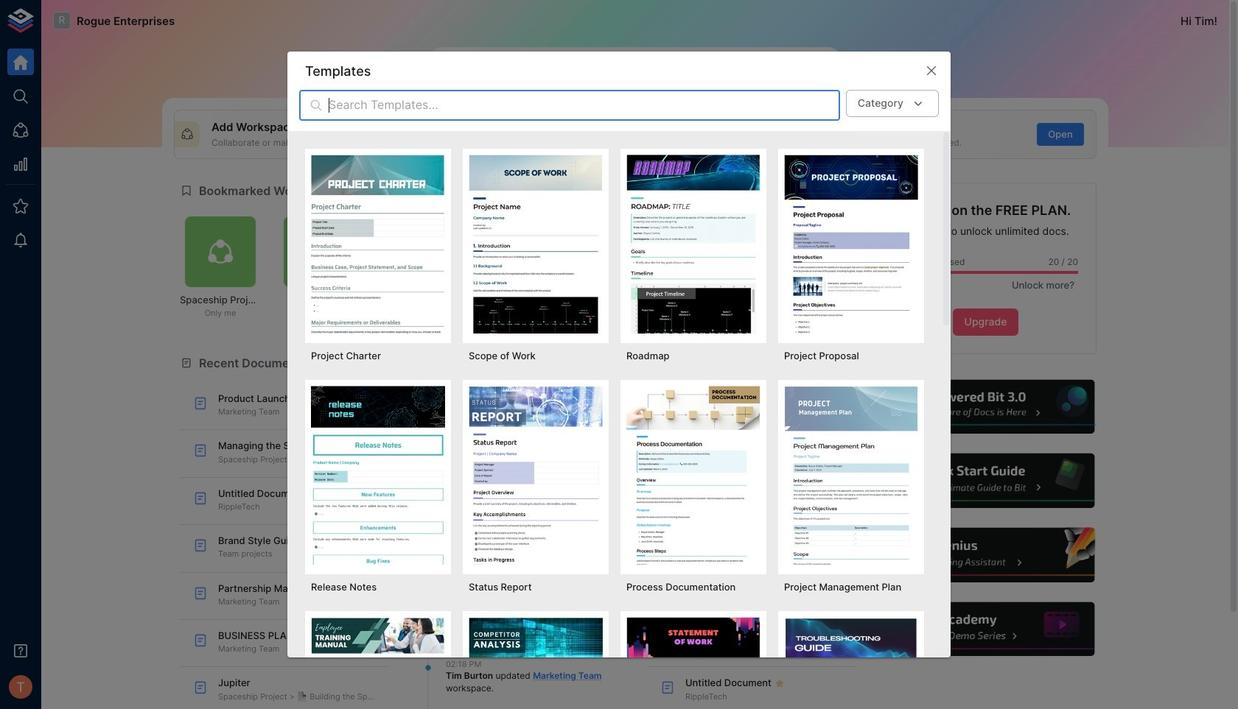 Task type: describe. For each thing, give the bounding box(es) containing it.
troubleshooting guide image
[[784, 618, 918, 710]]

project charter image
[[311, 155, 445, 334]]

competitor research report image
[[469, 618, 603, 710]]

4 help image from the top
[[875, 601, 1097, 659]]

2 help image from the top
[[875, 452, 1097, 511]]

employee training manual image
[[311, 618, 445, 710]]

Search Templates... text field
[[329, 90, 840, 121]]

roadmap image
[[626, 155, 761, 334]]

process documentation image
[[626, 386, 761, 565]]

project proposal image
[[784, 155, 918, 334]]



Task type: locate. For each thing, give the bounding box(es) containing it.
scope of work image
[[469, 155, 603, 334]]

1 help image from the top
[[875, 378, 1097, 436]]

help image
[[875, 378, 1097, 436], [875, 452, 1097, 511], [875, 526, 1097, 585], [875, 601, 1097, 659]]

status report image
[[469, 386, 603, 565]]

release notes image
[[311, 386, 445, 565]]

statement of work image
[[626, 618, 761, 710]]

project management plan image
[[784, 386, 918, 565]]

dialog
[[287, 52, 951, 710]]

3 help image from the top
[[875, 526, 1097, 585]]



Task type: vqa. For each thing, say whether or not it's contained in the screenshot.
Employee Training Manual IMAGE
yes



